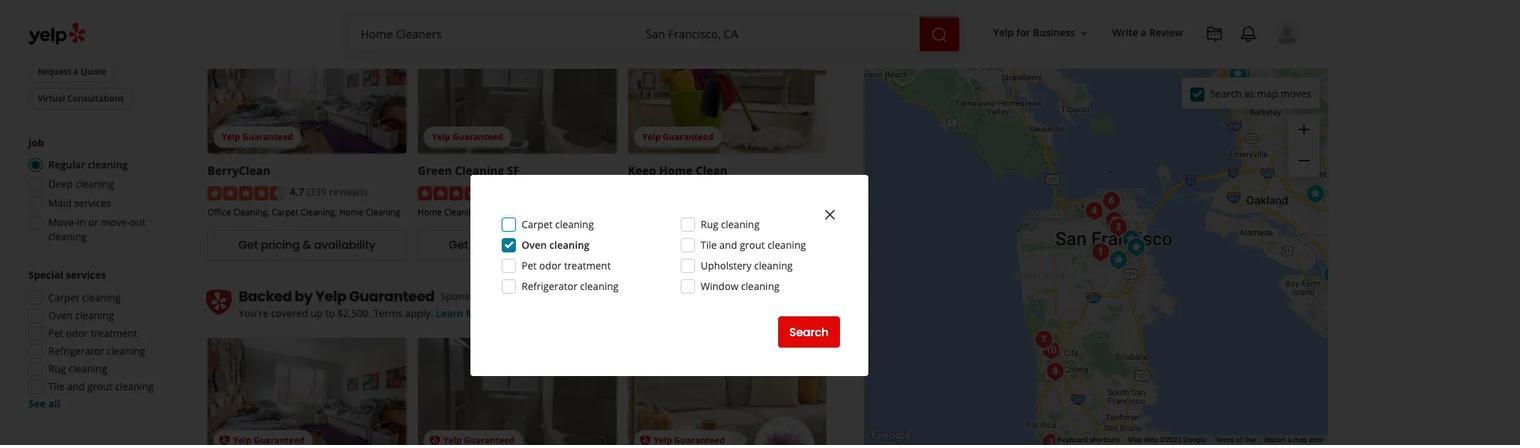 Task type: vqa. For each thing, say whether or not it's contained in the screenshot.
'Maid services'
yes



Task type: describe. For each thing, give the bounding box(es) containing it.
2 16 yelp guaranteed v2 image from the left
[[640, 435, 651, 445]]

refrigerator cleaning inside search dialog
[[522, 279, 619, 293]]

error
[[1310, 436, 1325, 444]]

get for green cleaning sf
[[449, 237, 468, 253]]

pricing for berryclean
[[261, 237, 300, 253]]

reviews)
[[329, 185, 368, 199]]

rug inside search dialog
[[701, 218, 719, 231]]

angel's cleaning services image
[[1105, 246, 1133, 274]]

responding
[[57, 38, 104, 50]]

report a map error
[[1265, 436, 1325, 444]]

berryclean
[[208, 163, 271, 179]]

move-
[[48, 215, 77, 229]]

upholstery
[[701, 259, 752, 272]]

a for report
[[1288, 436, 1292, 444]]

yelp guaranteed for berryclean
[[222, 131, 293, 143]]

regular
[[48, 158, 85, 171]]

green clean team image
[[1224, 59, 1252, 88]]

get pricing & availability for green cleaning sf
[[449, 237, 586, 253]]

sf
[[507, 163, 520, 179]]

covered for you're covered up to $2,500. terms apply. learn more
[[271, 306, 308, 320]]

office
[[208, 206, 231, 218]]

request a quote
[[38, 65, 106, 77]]

office cleaning, carpet cleaning, home cleaning
[[208, 206, 400, 218]]

covered for you're covered up to $2,500. learn more
[[271, 3, 308, 17]]

green cleaning sf
[[418, 163, 520, 179]]

a for write
[[1141, 26, 1147, 39]]

oven inside search dialog
[[522, 238, 547, 252]]

learn more link for apply.
[[436, 306, 491, 320]]

window cleaning
[[701, 279, 780, 293]]

you're for you're covered up to $2,500. learn more
[[239, 3, 268, 17]]

availability for green cleaning sf
[[524, 237, 586, 253]]

©2023
[[1160, 436, 1182, 444]]

by
[[295, 286, 313, 306]]

review
[[1150, 26, 1184, 39]]

16 info v2 image
[[495, 291, 506, 302]]

1 horizontal spatial carpet
[[272, 206, 299, 218]]

treatment inside group
[[91, 326, 137, 339]]

4.7
[[290, 185, 304, 199]]

4.7 (339 reviews)
[[290, 185, 368, 199]]

out
[[130, 215, 146, 229]]

ana's cleaning services image
[[1080, 197, 1109, 225]]

yelp guaranteed link for berryclean
[[208, 34, 407, 154]]

see all
[[28, 397, 60, 410]]

oven cleaning inside group
[[48, 308, 114, 321]]

write a review
[[1113, 26, 1184, 39]]

3 get pricing & availability from the left
[[659, 237, 796, 253]]

berryclean link
[[208, 163, 271, 179]]

1 horizontal spatial group
[[1289, 114, 1320, 177]]

1 cleaning, from the left
[[233, 206, 270, 218]]

carpet cleaning inside search dialog
[[522, 218, 594, 231]]

& for green cleaning sf
[[513, 237, 522, 253]]

data
[[1145, 436, 1159, 444]]

16 yelp guaranteed v2 image
[[429, 435, 441, 445]]

or
[[88, 215, 98, 229]]

virtual consultations button
[[28, 87, 133, 109]]

cleaning for green
[[455, 163, 504, 179]]

keyboard shortcuts button
[[1059, 435, 1120, 445]]

fast-
[[38, 38, 57, 50]]

pet inside group
[[48, 326, 63, 339]]

cleaning glow image
[[1117, 225, 1146, 253]]

see
[[28, 397, 46, 410]]

keep
[[628, 163, 656, 179]]

virtual consultations
[[38, 92, 124, 104]]

green
[[418, 163, 452, 179]]

write a review link
[[1107, 20, 1189, 46]]

notifications image
[[1241, 26, 1258, 43]]

as
[[1245, 86, 1255, 100]]

green cleaning sf link
[[418, 163, 520, 179]]

up for learn
[[311, 3, 323, 17]]

2 horizontal spatial home
[[659, 163, 693, 179]]

grout inside search dialog
[[740, 238, 765, 252]]

option group containing job
[[24, 135, 176, 244]]

shortcuts
[[1090, 436, 1120, 444]]

job
[[28, 135, 44, 149]]

fast-responding
[[38, 38, 104, 50]]

get pricing & availability button for berryclean
[[208, 230, 407, 261]]

carpet inside search dialog
[[522, 218, 553, 231]]

refrigerator cleaning inside group
[[48, 343, 145, 357]]

yelp guaranteed link for keep home clean
[[628, 34, 827, 154]]

google image
[[868, 427, 915, 445]]

map region
[[829, 0, 1375, 445]]

2 cleaning, from the left
[[301, 206, 337, 218]]

request
[[38, 65, 71, 77]]

moves
[[1281, 86, 1312, 100]]

carpet inside group
[[48, 290, 79, 304]]

keep home clean
[[628, 163, 728, 179]]

move-in or move-out cleaning
[[48, 215, 146, 243]]

get pricing & availability button for green cleaning sf
[[418, 230, 617, 261]]

yelp guaranteed for keep home clean
[[642, 131, 714, 143]]

request a quote button
[[28, 60, 115, 82]]

0 horizontal spatial terms
[[374, 306, 403, 320]]

for
[[1017, 26, 1031, 39]]

map for error
[[1294, 436, 1308, 444]]

open now button
[[28, 6, 90, 28]]

yelp guaranteed link for green cleaning sf
[[418, 34, 617, 154]]

carpet cleaning inside group
[[48, 290, 121, 304]]

home cleaning
[[418, 206, 479, 218]]

0 horizontal spatial grout
[[87, 379, 113, 392]]

business
[[1033, 26, 1076, 39]]

cleaning down reviews)
[[366, 206, 400, 218]]

use
[[1245, 436, 1257, 444]]

scrubby ducks image
[[1319, 261, 1347, 289]]

treatment inside search dialog
[[564, 259, 611, 272]]

guaranteed for green cleaning sf
[[453, 131, 504, 143]]

all
[[48, 397, 60, 410]]

virtual
[[38, 92, 65, 104]]

get for berryclean
[[239, 237, 258, 253]]

keep home clean link
[[628, 163, 728, 179]]

upholstery cleaning
[[701, 259, 793, 272]]

0 horizontal spatial tile and grout cleaning
[[48, 379, 154, 392]]

report
[[1265, 436, 1286, 444]]

open now
[[38, 11, 81, 23]]

tile inside search dialog
[[701, 238, 717, 252]]

4.7 star rating image
[[208, 186, 284, 200]]

report a map error link
[[1265, 436, 1325, 444]]

rug cleaning inside group
[[48, 361, 107, 375]]

close image
[[822, 206, 839, 223]]

search button
[[778, 316, 840, 348]]

guaranteed for keep home clean
[[663, 131, 714, 143]]

search image
[[931, 26, 948, 43]]

fast-responding button
[[28, 33, 113, 55]]

maid services
[[48, 196, 111, 210]]

get pricing & availability for berryclean
[[239, 237, 376, 253]]

maid
[[48, 196, 71, 210]]

to for terms
[[325, 306, 335, 320]]

see all button
[[28, 397, 60, 410]]

backed by yelp guaranteed
[[239, 286, 435, 306]]

quote
[[81, 65, 106, 77]]

0 vertical spatial learn
[[374, 3, 401, 17]]

1 horizontal spatial terms
[[1215, 436, 1235, 444]]

yelp for keep home clean
[[642, 131, 661, 143]]

oven cleaning inside search dialog
[[522, 238, 590, 252]]

1 vertical spatial learn
[[436, 306, 463, 320]]

yelp inside button
[[994, 26, 1014, 39]]



Task type: locate. For each thing, give the bounding box(es) containing it.
refrigerator up all at the bottom left of page
[[48, 343, 104, 357]]

of
[[1236, 436, 1243, 444]]

home down reviews)
[[339, 206, 364, 218]]

yelp guaranteed
[[316, 286, 435, 306]]

2 horizontal spatial yelp guaranteed link
[[628, 34, 827, 154]]

1 vertical spatial more
[[466, 306, 491, 320]]

open
[[38, 11, 60, 23]]

tile and grout cleaning up upholstery cleaning
[[701, 238, 806, 252]]

terms of use
[[1215, 436, 1257, 444]]

1 vertical spatial pet odor treatment
[[48, 326, 137, 339]]

learn more link for more
[[374, 3, 429, 17]]

yelp guaranteed up berryclean link
[[222, 131, 293, 143]]

1 horizontal spatial rug cleaning
[[701, 218, 760, 231]]

1 horizontal spatial get pricing & availability button
[[418, 230, 617, 261]]

a
[[1141, 26, 1147, 39], [73, 65, 78, 77], [1288, 436, 1292, 444]]

2 $2,500. from the top
[[338, 306, 371, 320]]

guaranteed up keep home clean link
[[663, 131, 714, 143]]

1 vertical spatial odor
[[66, 326, 88, 339]]

1 horizontal spatial rug
[[701, 218, 719, 231]]

you're for you're covered up to $2,500. terms apply. learn more
[[239, 306, 268, 320]]

refrigerator right 16 info v2 "image"
[[522, 279, 578, 293]]

1 horizontal spatial a
[[1141, 26, 1147, 39]]

refrigerator cleaning up all at the bottom left of page
[[48, 343, 145, 357]]

keyboard shortcuts
[[1059, 436, 1120, 444]]

1 horizontal spatial yelp guaranteed
[[432, 131, 504, 143]]

0 horizontal spatial a
[[73, 65, 78, 77]]

odor inside group
[[66, 326, 88, 339]]

1 horizontal spatial grout
[[740, 238, 765, 252]]

tile and grout cleaning inside search dialog
[[701, 238, 806, 252]]

2 covered from the top
[[271, 306, 308, 320]]

clean
[[696, 163, 728, 179]]

0 vertical spatial a
[[1141, 26, 1147, 39]]

1 horizontal spatial and
[[720, 238, 737, 252]]

1 horizontal spatial pricing
[[471, 237, 510, 253]]

yelp guaranteed for green cleaning sf
[[432, 131, 504, 143]]

and
[[720, 238, 737, 252], [67, 379, 85, 392]]

1 horizontal spatial oven cleaning
[[522, 238, 590, 252]]

in
[[77, 215, 86, 229]]

1 horizontal spatial odor
[[540, 259, 562, 272]]

and inside group
[[67, 379, 85, 392]]

1 vertical spatial refrigerator
[[48, 343, 104, 357]]

0 horizontal spatial refrigerator cleaning
[[48, 343, 145, 357]]

2 availability from the left
[[524, 237, 586, 253]]

0 vertical spatial oven
[[522, 238, 547, 252]]

2 horizontal spatial pricing
[[682, 237, 721, 253]]

2 pricing from the left
[[471, 237, 510, 253]]

search dialog
[[0, 0, 1521, 445]]

cleaning down 4.8 star rating image
[[444, 206, 479, 218]]

1 horizontal spatial pet odor treatment
[[522, 259, 611, 272]]

cleaning, down 4.7 star rating image
[[233, 206, 270, 218]]

terms left apply.
[[374, 306, 403, 320]]

3 & from the left
[[723, 237, 732, 253]]

1 you're from the top
[[239, 3, 268, 17]]

refrigerator inside search dialog
[[522, 279, 578, 293]]

3 availability from the left
[[735, 237, 796, 253]]

0 horizontal spatial rug
[[48, 361, 66, 375]]

yelp guaranteed up green cleaning sf link
[[432, 131, 504, 143]]

loany's deep cleaning service image
[[1041, 357, 1070, 386]]

0 vertical spatial search
[[1211, 86, 1242, 100]]

0 horizontal spatial cleaning,
[[233, 206, 270, 218]]

richyelle's cleaning image
[[1030, 325, 1058, 354]]

yelp for business button
[[988, 20, 1096, 46]]

0 vertical spatial you're
[[239, 3, 268, 17]]

sparkling clean pro image
[[1105, 213, 1133, 241], [1105, 213, 1133, 241]]

1 horizontal spatial treatment
[[564, 259, 611, 272]]

1 get pricing & availability button from the left
[[208, 230, 407, 261]]

map for moves
[[1258, 86, 1279, 100]]

keyboard
[[1059, 436, 1088, 444]]

pricing up 16 info v2 "image"
[[471, 237, 510, 253]]

move-
[[101, 215, 130, 229]]

cleaning
[[455, 163, 504, 179], [366, 206, 400, 218], [444, 206, 479, 218]]

1 guaranteed from the left
[[242, 131, 293, 143]]

tile
[[701, 238, 717, 252], [48, 379, 64, 392]]

16 yelp guaranteed v2 image
[[219, 435, 230, 445], [640, 435, 651, 445]]

refrigerator inside group
[[48, 343, 104, 357]]

services right special
[[66, 267, 106, 281]]

up for terms
[[311, 306, 323, 320]]

covered
[[271, 3, 308, 17], [271, 306, 308, 320]]

yelp left for
[[994, 26, 1014, 39]]

home right keep
[[659, 163, 693, 179]]

services inside option group
[[74, 196, 111, 210]]

pricing for green cleaning sf
[[471, 237, 510, 253]]

0 horizontal spatial and
[[67, 379, 85, 392]]

1 vertical spatial oven cleaning
[[48, 308, 114, 321]]

special
[[28, 267, 63, 281]]

map
[[1129, 436, 1143, 444]]

1 vertical spatial group
[[24, 267, 176, 411]]

2 horizontal spatial carpet
[[522, 218, 553, 231]]

oven
[[522, 238, 547, 252], [48, 308, 73, 321]]

refrigerator cleaning right 16 info v2 "image"
[[522, 279, 619, 293]]

tile up all at the bottom left of page
[[48, 379, 64, 392]]

deep cleaning
[[48, 177, 114, 191]]

0 vertical spatial tile and grout cleaning
[[701, 238, 806, 252]]

$2,500. for learn
[[338, 3, 371, 17]]

1 horizontal spatial map
[[1294, 436, 1308, 444]]

search inside button
[[790, 324, 829, 340]]

green cleaning sf image
[[1037, 428, 1065, 445], [1037, 428, 1065, 445]]

projects image
[[1207, 26, 1224, 43]]

0 vertical spatial tile
[[701, 238, 717, 252]]

2 horizontal spatial guaranteed
[[663, 131, 714, 143]]

1 vertical spatial oven
[[48, 308, 73, 321]]

window
[[701, 279, 739, 293]]

availability for berryclean
[[314, 237, 376, 253]]

1 vertical spatial tile and grout cleaning
[[48, 379, 154, 392]]

tile and grout cleaning
[[701, 238, 806, 252], [48, 379, 154, 392]]

3 yelp guaranteed from the left
[[642, 131, 714, 143]]

0 horizontal spatial guaranteed
[[242, 131, 293, 143]]

$2,500. for terms
[[338, 306, 371, 320]]

special services
[[28, 267, 106, 281]]

0 vertical spatial refrigerator
[[522, 279, 578, 293]]

(339
[[307, 185, 327, 199]]

None search field
[[349, 17, 962, 51]]

pet
[[522, 259, 537, 272], [48, 326, 63, 339]]

2 yelp guaranteed link from the left
[[418, 34, 617, 154]]

get pricing & availability down office cleaning, carpet cleaning, home cleaning
[[239, 237, 376, 253]]

0 vertical spatial up
[[311, 3, 323, 17]]

1 up from the top
[[311, 3, 323, 17]]

0 horizontal spatial rug cleaning
[[48, 361, 107, 375]]

1 to from the top
[[325, 3, 335, 17]]

get pricing & availability
[[239, 237, 376, 253], [449, 237, 586, 253], [659, 237, 796, 253]]

1 vertical spatial grout
[[87, 379, 113, 392]]

regular cleaning
[[48, 158, 128, 171]]

rug
[[701, 218, 719, 231], [48, 361, 66, 375]]

services for special services
[[66, 267, 106, 281]]

0 horizontal spatial get pricing & availability
[[239, 237, 376, 253]]

services up "or"
[[74, 196, 111, 210]]

pricing
[[261, 237, 300, 253], [471, 237, 510, 253], [682, 237, 721, 253]]

get pricing & availability up upholstery
[[659, 237, 796, 253]]

1 availability from the left
[[314, 237, 376, 253]]

tile inside group
[[48, 379, 64, 392]]

1 horizontal spatial carpet cleaning
[[522, 218, 594, 231]]

rug up all at the bottom left of page
[[48, 361, 66, 375]]

learn more link
[[374, 3, 429, 17], [436, 306, 491, 320]]

cleaning for home
[[444, 206, 479, 218]]

pet inside search dialog
[[522, 259, 537, 272]]

1 get pricing & availability from the left
[[239, 237, 376, 253]]

rug cleaning up all at the bottom left of page
[[48, 361, 107, 375]]

get pricing & availability button up window
[[628, 230, 827, 261]]

0 horizontal spatial tile
[[48, 379, 64, 392]]

home down 4.8 star rating image
[[418, 206, 442, 218]]

get pricing & availability button down office cleaning, carpet cleaning, home cleaning
[[208, 230, 407, 261]]

3 pricing from the left
[[682, 237, 721, 253]]

pet odor treatment inside search dialog
[[522, 259, 611, 272]]

rug cleaning
[[701, 218, 760, 231], [48, 361, 107, 375]]

super clean 360 image
[[1228, 62, 1256, 90]]

1 horizontal spatial oven
[[522, 238, 547, 252]]

treatment
[[564, 259, 611, 272], [91, 326, 137, 339]]

0 horizontal spatial home
[[339, 206, 364, 218]]

4.8 star rating image
[[418, 186, 495, 200]]

2 you're from the top
[[239, 306, 268, 320]]

map left error on the bottom of the page
[[1294, 436, 1308, 444]]

zoom out image
[[1296, 152, 1313, 169]]

0 horizontal spatial odor
[[66, 326, 88, 339]]

1 horizontal spatial more
[[466, 306, 491, 320]]

cleaning inside the move-in or move-out cleaning
[[48, 230, 87, 243]]

pricing down office cleaning, carpet cleaning, home cleaning
[[261, 237, 300, 253]]

1 vertical spatial refrigerator cleaning
[[48, 343, 145, 357]]

1 horizontal spatial yelp guaranteed link
[[418, 34, 617, 154]]

1 horizontal spatial home
[[418, 206, 442, 218]]

carpet
[[272, 206, 299, 218], [522, 218, 553, 231], [48, 290, 79, 304]]

yelp up green
[[432, 131, 451, 143]]

2 get from the left
[[449, 237, 468, 253]]

get pricing & availability up 16 info v2 "image"
[[449, 237, 586, 253]]

2 horizontal spatial yelp guaranteed
[[642, 131, 714, 143]]

oven cleaning
[[522, 238, 590, 252], [48, 308, 114, 321]]

2 horizontal spatial a
[[1288, 436, 1292, 444]]

guaranteed up green cleaning sf link
[[453, 131, 504, 143]]

backed
[[239, 286, 292, 306]]

16 chevron down v2 image
[[1079, 27, 1090, 39]]

1 vertical spatial and
[[67, 379, 85, 392]]

get pricing & availability button up 16 info v2 "image"
[[418, 230, 617, 261]]

rug cleaning up upholstery
[[701, 218, 760, 231]]

1 vertical spatial carpet cleaning
[[48, 290, 121, 304]]

0 horizontal spatial learn
[[374, 3, 401, 17]]

odor
[[540, 259, 562, 272], [66, 326, 88, 339]]

1 vertical spatial a
[[73, 65, 78, 77]]

0 horizontal spatial availability
[[314, 237, 376, 253]]

to for learn
[[325, 3, 335, 17]]

cleaning,
[[233, 206, 270, 218], [301, 206, 337, 218]]

terms of use link
[[1215, 436, 1257, 444]]

pricing up upholstery
[[682, 237, 721, 253]]

services
[[74, 196, 111, 210], [66, 267, 106, 281]]

berryclean image
[[1122, 233, 1151, 261], [1122, 233, 1151, 261]]

get
[[239, 237, 258, 253], [449, 237, 468, 253], [659, 237, 679, 253]]

search for search as map moves
[[1211, 86, 1242, 100]]

0 vertical spatial rug cleaning
[[701, 218, 760, 231]]

oven inside group
[[48, 308, 73, 321]]

get pricing & availability button
[[208, 230, 407, 261], [418, 230, 617, 261], [628, 230, 827, 261]]

yelp for business
[[994, 26, 1076, 39]]

0 vertical spatial group
[[1289, 114, 1320, 177]]

0 vertical spatial services
[[74, 196, 111, 210]]

& for berryclean
[[303, 237, 311, 253]]

victory's cleaning services image
[[1037, 336, 1065, 364]]

yelp for berryclean
[[222, 131, 240, 143]]

2 up from the top
[[311, 306, 323, 320]]

&
[[303, 237, 311, 253], [513, 237, 522, 253], [723, 237, 732, 253]]

a right write
[[1141, 26, 1147, 39]]

yelp up keep
[[642, 131, 661, 143]]

guaranteed up berryclean link
[[242, 131, 293, 143]]

1 horizontal spatial &
[[513, 237, 522, 253]]

map data ©2023 google
[[1129, 436, 1206, 444]]

apply.
[[405, 306, 433, 320]]

a right report on the bottom right of page
[[1288, 436, 1292, 444]]

2 horizontal spatial get
[[659, 237, 679, 253]]

cleaning, down (339
[[301, 206, 337, 218]]

1 vertical spatial services
[[66, 267, 106, 281]]

guaranteed for berryclean
[[242, 131, 293, 143]]

a inside button
[[73, 65, 78, 77]]

0 vertical spatial rug
[[701, 218, 719, 231]]

1 vertical spatial learn more link
[[436, 306, 491, 320]]

0 horizontal spatial pricing
[[261, 237, 300, 253]]

deep
[[48, 177, 73, 191]]

group containing special services
[[24, 267, 176, 411]]

user actions element
[[982, 18, 1320, 105]]

0 vertical spatial map
[[1258, 86, 1279, 100]]

0 vertical spatial pet
[[522, 259, 537, 272]]

3 get from the left
[[659, 237, 679, 253]]

0 vertical spatial more
[[404, 3, 429, 17]]

map right the as
[[1258, 86, 1279, 100]]

2 to from the top
[[325, 306, 335, 320]]

yelp guaranteed up keep home clean link
[[642, 131, 714, 143]]

availability
[[314, 237, 376, 253], [524, 237, 586, 253], [735, 237, 796, 253]]

zoom in image
[[1296, 121, 1313, 138]]

3 get pricing & availability button from the left
[[628, 230, 827, 261]]

1 horizontal spatial tile and grout cleaning
[[701, 238, 806, 252]]

1 get from the left
[[239, 237, 258, 253]]

$2,500.
[[338, 3, 371, 17], [338, 306, 371, 320]]

0 horizontal spatial map
[[1258, 86, 1279, 100]]

amazing cleaning team image
[[1097, 187, 1126, 215]]

1 yelp guaranteed from the left
[[222, 131, 293, 143]]

0 vertical spatial oven cleaning
[[522, 238, 590, 252]]

yelp up berryclean link
[[222, 131, 240, 143]]

0 horizontal spatial more
[[404, 3, 429, 17]]

1 vertical spatial treatment
[[91, 326, 137, 339]]

to
[[325, 3, 335, 17], [325, 306, 335, 320]]

consultations
[[67, 92, 124, 104]]

1 16 yelp guaranteed v2 image from the left
[[219, 435, 230, 445]]

services for maid services
[[74, 196, 111, 210]]

2 yelp guaranteed from the left
[[432, 131, 504, 143]]

0 horizontal spatial carpet cleaning
[[48, 290, 121, 304]]

0 horizontal spatial &
[[303, 237, 311, 253]]

group
[[1289, 114, 1320, 177], [24, 267, 176, 411]]

1 vertical spatial covered
[[271, 306, 308, 320]]

0 vertical spatial terms
[[374, 306, 403, 320]]

terms left "of" in the bottom right of the page
[[1215, 436, 1235, 444]]

0 vertical spatial treatment
[[564, 259, 611, 272]]

0 horizontal spatial pet odor treatment
[[48, 326, 137, 339]]

search
[[1211, 86, 1242, 100], [790, 324, 829, 340]]

a left the quote
[[73, 65, 78, 77]]

write
[[1113, 26, 1139, 39]]

search for search
[[790, 324, 829, 340]]

lotus cleaning services image
[[1301, 180, 1330, 208]]

rug cleaning inside search dialog
[[701, 218, 760, 231]]

2 get pricing & availability from the left
[[449, 237, 586, 253]]

carpet cleaning
[[522, 218, 594, 231], [48, 290, 121, 304]]

2 get pricing & availability button from the left
[[418, 230, 617, 261]]

0 horizontal spatial search
[[790, 324, 829, 340]]

1 horizontal spatial 16 yelp guaranteed v2 image
[[640, 435, 651, 445]]

2 horizontal spatial get pricing & availability button
[[628, 230, 827, 261]]

services inside group
[[66, 267, 106, 281]]

1 pricing from the left
[[261, 237, 300, 253]]

alves cleaning image
[[1087, 238, 1115, 266]]

1 vertical spatial map
[[1294, 436, 1308, 444]]

search as map moves
[[1211, 86, 1312, 100]]

sponsored
[[440, 289, 492, 303]]

a for request
[[73, 65, 78, 77]]

2 & from the left
[[513, 237, 522, 253]]

1 horizontal spatial refrigerator
[[522, 279, 578, 293]]

1 $2,500. from the top
[[338, 3, 371, 17]]

1 vertical spatial search
[[790, 324, 829, 340]]

1 covered from the top
[[271, 3, 308, 17]]

option group
[[24, 135, 176, 244]]

refrigerator
[[522, 279, 578, 293], [48, 343, 104, 357]]

1 vertical spatial up
[[311, 306, 323, 320]]

1 vertical spatial you're
[[239, 306, 268, 320]]

and inside search dialog
[[720, 238, 737, 252]]

3 guaranteed from the left
[[663, 131, 714, 143]]

home
[[659, 163, 693, 179], [339, 206, 364, 218], [418, 206, 442, 218]]

more
[[404, 3, 429, 17], [466, 306, 491, 320]]

tile up upholstery
[[701, 238, 717, 252]]

2 guaranteed from the left
[[453, 131, 504, 143]]

0 horizontal spatial get pricing & availability button
[[208, 230, 407, 261]]

0 vertical spatial refrigerator cleaning
[[522, 279, 619, 293]]

google
[[1184, 436, 1206, 444]]

you're covered up to $2,500. learn more
[[239, 3, 429, 17]]

refrigerator cleaning
[[522, 279, 619, 293], [48, 343, 145, 357]]

now
[[62, 11, 81, 23]]

1 vertical spatial rug
[[48, 361, 66, 375]]

1 yelp guaranteed link from the left
[[208, 34, 407, 154]]

3 yelp guaranteed link from the left
[[628, 34, 827, 154]]

you're covered up to $2,500. terms apply. learn more
[[239, 306, 491, 320]]

1 & from the left
[[303, 237, 311, 253]]

yelp for green cleaning sf
[[432, 131, 451, 143]]

tile and grout cleaning up all at the bottom left of page
[[48, 379, 154, 392]]

sunshine house cleaning services image
[[1100, 207, 1129, 235]]

0 horizontal spatial refrigerator
[[48, 343, 104, 357]]

map
[[1258, 86, 1279, 100], [1294, 436, 1308, 444]]

rug up upholstery
[[701, 218, 719, 231]]

pet odor treatment inside group
[[48, 326, 137, 339]]

odor inside search dialog
[[540, 259, 562, 272]]

0 vertical spatial carpet cleaning
[[522, 218, 594, 231]]

cleaning up 4.8 star rating image
[[455, 163, 504, 179]]

1 vertical spatial terms
[[1215, 436, 1235, 444]]



